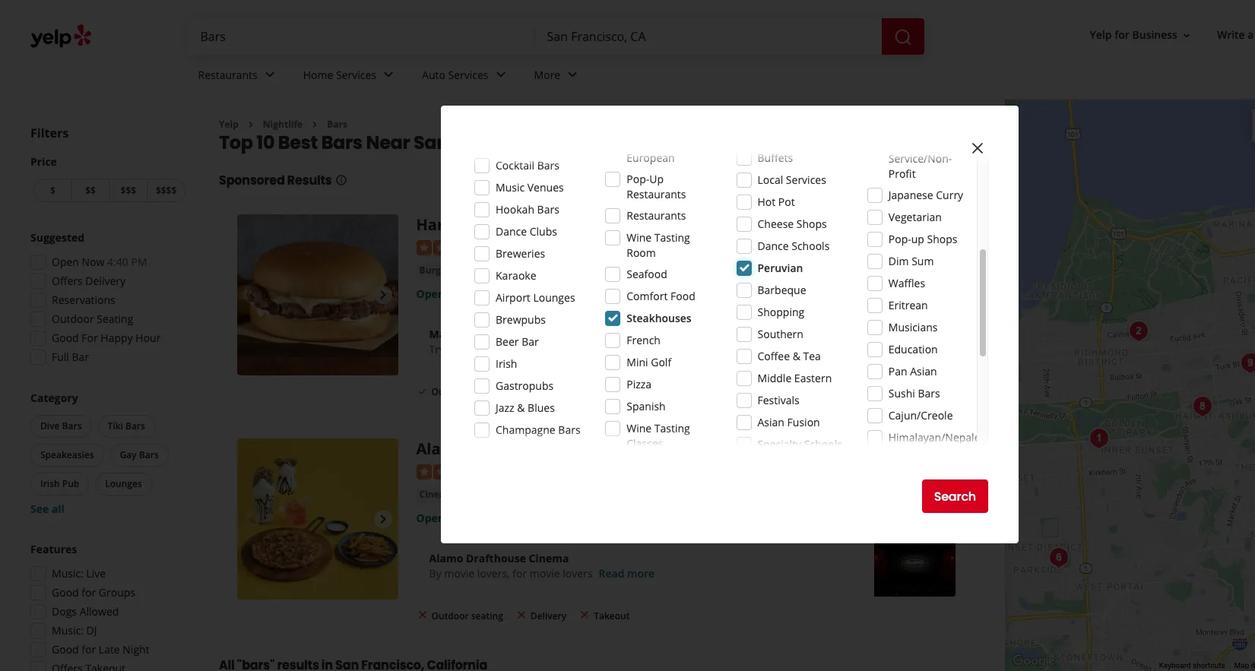 Task type: locate. For each thing, give the bounding box(es) containing it.
bar right beer
[[522, 335, 539, 349]]

1 vertical spatial wine
[[627, 421, 652, 436]]

0 horizontal spatial 16 checkmark v2 image
[[416, 385, 429, 397]]

1 horizontal spatial asian
[[910, 364, 937, 379]]

1 horizontal spatial movie
[[530, 566, 560, 581]]

waffles
[[889, 276, 925, 290]]

previous image
[[243, 286, 262, 304], [243, 510, 262, 528]]

asian down festivals
[[758, 415, 785, 430]]

group
[[26, 230, 189, 370], [27, 391, 189, 517], [26, 542, 189, 671]]

bar for full bar
[[72, 350, 89, 364]]

0 vertical spatial bar
[[522, 335, 539, 349]]

wine
[[627, 230, 652, 245], [627, 421, 652, 436]]

1 vertical spatial drafthouse
[[466, 551, 526, 565]]

our
[[448, 342, 465, 356]]

1 horizontal spatial &
[[793, 349, 801, 363]]

music:
[[52, 566, 84, 581], [52, 624, 84, 638]]

shops right up
[[927, 232, 958, 246]]

sushi bars
[[889, 386, 940, 401]]

music: down dogs
[[52, 624, 84, 638]]

cinema inside button
[[419, 488, 454, 501]]

good down music: dj
[[52, 643, 79, 657]]

wine up room
[[627, 230, 652, 245]]

service/non-
[[889, 151, 952, 166]]

0 vertical spatial takeout
[[594, 385, 630, 398]]

0 vertical spatial outdoor seating
[[432, 385, 503, 398]]

vegetarian
[[889, 210, 942, 224]]

spanish
[[627, 399, 666, 414]]

1 vertical spatial yelp
[[219, 118, 239, 131]]

more inside alamo drafthouse cinema by movie lovers, for movie lovers read more
[[627, 566, 655, 581]]

0 horizontal spatial cocktail
[[496, 158, 535, 173]]

alamo drafthouse cinema by movie lovers, for movie lovers read more
[[429, 551, 655, 581]]

services right home
[[336, 67, 376, 82]]

delivery down "open now 4:40 pm"
[[85, 274, 126, 288]]

2 music: from the top
[[52, 624, 84, 638]]

hookah bars
[[496, 202, 560, 217]]

tasting up fisherman's
[[655, 230, 690, 245]]

2 outdoor seating from the top
[[432, 610, 503, 622]]

2 vertical spatial good
[[52, 643, 79, 657]]

irish inside button
[[40, 478, 60, 490]]

1 vertical spatial cocktail
[[582, 264, 619, 277]]

dance down cheese
[[758, 239, 789, 253]]

0 vertical spatial drafthouse
[[469, 439, 555, 459]]

delivery for alamo
[[531, 610, 567, 622]]

1 previous image from the top
[[243, 286, 262, 304]]

bars inside 'cocktail bars' button
[[621, 264, 641, 277]]

more up 'pizza'
[[611, 342, 638, 356]]

yelp for business
[[1090, 28, 1178, 42]]

1 takeout from the top
[[594, 385, 630, 398]]

education
[[889, 342, 938, 357]]

2 vertical spatial open
[[416, 511, 445, 525]]

yelp left 16 chevron right v2 icon
[[219, 118, 239, 131]]

1 vertical spatial good
[[52, 586, 79, 600]]

2 previous image from the top
[[243, 510, 262, 528]]

1 vertical spatial cocktail bars
[[582, 264, 641, 277]]

hot
[[758, 195, 776, 209]]

music: for music: live
[[52, 566, 84, 581]]

2 vertical spatial outdoor
[[432, 610, 469, 622]]

2 seating from the top
[[471, 610, 503, 622]]

yelp for yelp "link"
[[219, 118, 239, 131]]

1 horizontal spatial cocktail
[[582, 264, 619, 277]]

more right lovers on the left bottom of the page
[[627, 566, 655, 581]]

yelp for yelp for business
[[1090, 28, 1112, 42]]

1 seating from the top
[[471, 385, 503, 398]]

asian fusion
[[758, 415, 820, 430]]

1 horizontal spatial services
[[448, 67, 489, 82]]

1 horizontal spatial pm
[[503, 287, 519, 301]]

middle
[[758, 371, 792, 386]]

results
[[287, 172, 332, 190]]

1 horizontal spatial shops
[[927, 232, 958, 246]]

gay bars
[[120, 449, 159, 462]]

1 vertical spatial previous image
[[243, 510, 262, 528]]

24 chevron down v2 image for more
[[564, 66, 582, 84]]

0 vertical spatial tasting
[[655, 230, 690, 245]]

2 takeout from the top
[[594, 610, 630, 622]]

cocktail bars button
[[579, 263, 644, 278]]

movie right 'by'
[[444, 566, 475, 581]]

outdoor down the reservations
[[52, 312, 94, 326]]

for up dogs allowed
[[82, 586, 96, 600]]

kids
[[491, 342, 511, 356]]

3 24 chevron down v2 image from the left
[[492, 66, 510, 84]]

1 tasting from the top
[[655, 230, 690, 245]]

read inside alamo drafthouse cinema by movie lovers, for movie lovers read more
[[599, 566, 625, 581]]

0 vertical spatial &
[[793, 349, 801, 363]]

alamo up 3.5 star rating image on the left of the page
[[416, 439, 465, 459]]

24 chevron down v2 image inside 'more' link
[[564, 66, 582, 84]]

24 chevron down v2 image inside restaurants link
[[261, 66, 279, 84]]

american (traditional)
[[467, 264, 570, 277]]

services right auto
[[448, 67, 489, 82]]

1 vertical spatial next image
[[374, 510, 392, 528]]

1 vertical spatial slideshow element
[[237, 439, 398, 600]]

2 vertical spatial cinema
[[529, 551, 569, 565]]

good for late night
[[52, 643, 150, 657]]

cocktail bars up the music venues
[[496, 158, 560, 173]]

& right jazz
[[517, 401, 525, 415]]

alamo
[[416, 439, 465, 459], [429, 551, 463, 565]]

0 vertical spatial shops
[[797, 217, 827, 231]]

shops
[[797, 217, 827, 231], [927, 232, 958, 246]]

cocktail bars inside search dialog
[[496, 158, 560, 173]]

2.8 star rating image
[[416, 240, 498, 255]]

0 horizontal spatial &
[[517, 401, 525, 415]]

1 horizontal spatial yelp
[[1090, 28, 1112, 42]]

japanese curry
[[889, 188, 964, 202]]

1 vertical spatial alamo
[[429, 551, 463, 565]]

2 wine from the top
[[627, 421, 652, 436]]

map
[[1235, 662, 1250, 670]]

1 horizontal spatial bar
[[522, 335, 539, 349]]

good up dogs
[[52, 586, 79, 600]]

2 slideshow element from the top
[[237, 439, 398, 600]]

burgers
[[419, 264, 455, 277]]

1 vertical spatial irish
[[40, 478, 60, 490]]

1 horizontal spatial lounges
[[533, 290, 575, 305]]

1 24 chevron down v2 image from the left
[[261, 66, 279, 84]]

yelp left business
[[1090, 28, 1112, 42]]

airport
[[496, 290, 531, 305]]

1 vertical spatial bar
[[72, 350, 89, 364]]

0 horizontal spatial dance
[[496, 224, 527, 239]]

fusion
[[787, 415, 820, 430]]

cocktail inside search dialog
[[496, 158, 535, 173]]

previous image for alamo drafthouse cinema new mission
[[243, 510, 262, 528]]

2 16 close v2 image from the left
[[515, 609, 528, 622]]

tasting inside wine tasting classes
[[655, 421, 690, 436]]

pan asian
[[889, 364, 937, 379]]

good
[[52, 331, 79, 345], [52, 586, 79, 600], [52, 643, 79, 657]]

irish inside search dialog
[[496, 357, 517, 371]]

2 good from the top
[[52, 586, 79, 600]]

live
[[86, 566, 106, 581]]

0 vertical spatial read
[[583, 342, 608, 356]]

alamo inside alamo drafthouse cinema by movie lovers, for movie lovers read more
[[429, 551, 463, 565]]

24 chevron down v2 image right auto services
[[492, 66, 510, 84]]

1 vertical spatial seating
[[471, 610, 503, 622]]

2 vertical spatial restaurants
[[627, 208, 686, 223]]

cinema inside alamo drafthouse cinema by movie lovers, for movie lovers read more
[[529, 551, 569, 565]]

24 chevron down v2 image for home services
[[379, 66, 398, 84]]

0 vertical spatial cocktail
[[496, 158, 535, 173]]

0 vertical spatial group
[[26, 230, 189, 370]]

0 vertical spatial alamo
[[416, 439, 465, 459]]

0 vertical spatial irish
[[496, 357, 517, 371]]

cocktail up the music
[[496, 158, 535, 173]]

1 vertical spatial delivery
[[531, 385, 567, 398]]

1 16 close v2 image from the left
[[416, 609, 429, 622]]

business
[[1133, 28, 1178, 42]]

mini bar sf image
[[1236, 348, 1255, 379]]

for
[[1115, 28, 1130, 42], [513, 566, 527, 581], [82, 586, 96, 600], [82, 643, 96, 657]]

0 horizontal spatial pop-
[[627, 172, 650, 186]]

1 vertical spatial &
[[517, 401, 525, 415]]

0 vertical spatial pm
[[131, 255, 147, 269]]

1 vertical spatial pop-
[[889, 232, 912, 246]]

bars link
[[327, 118, 347, 131]]

outdoor for hard
[[432, 385, 469, 398]]

wine inside "wine tasting room"
[[627, 230, 652, 245]]

sum
[[912, 254, 934, 268]]

yelp inside yelp for business "button"
[[1090, 28, 1112, 42]]

seating down lovers,
[[471, 610, 503, 622]]

southern
[[758, 327, 804, 341]]

late
[[99, 643, 120, 657]]

pm for open now 4:40 pm
[[131, 255, 147, 269]]

cinema for new
[[559, 439, 616, 459]]

3 good from the top
[[52, 643, 79, 657]]

irish down kids on the bottom
[[496, 357, 517, 371]]

16 close v2 image
[[579, 609, 591, 622]]

pan
[[889, 364, 908, 379]]

for down the dj
[[82, 643, 96, 657]]

slideshow element for alamo
[[237, 439, 398, 600]]

buffets
[[758, 151, 793, 165]]

read right today!
[[583, 342, 608, 356]]

delivery
[[85, 274, 126, 288], [531, 385, 567, 398], [531, 610, 567, 622]]

for inside alamo drafthouse cinema by movie lovers, for movie lovers read more
[[513, 566, 527, 581]]

read right lovers on the left bottom of the page
[[599, 566, 625, 581]]

open up offers
[[52, 255, 79, 269]]

1 good from the top
[[52, 331, 79, 345]]

burgers button
[[416, 263, 458, 278]]

schools for specialty schools
[[804, 437, 842, 452]]

pm down karaoke
[[503, 287, 519, 301]]

alamo up 'by'
[[429, 551, 463, 565]]

group containing suggested
[[26, 230, 189, 370]]

services inside search dialog
[[786, 173, 826, 187]]

0 vertical spatial previous image
[[243, 286, 262, 304]]

bar inside search dialog
[[522, 335, 539, 349]]

top
[[219, 130, 253, 155]]

music: dj
[[52, 624, 97, 638]]

wine up classes
[[627, 421, 652, 436]]

restaurants inside restaurants link
[[198, 67, 258, 82]]

drafthouse inside alamo drafthouse cinema by movie lovers, for movie lovers read more
[[466, 551, 526, 565]]

0 vertical spatial wine
[[627, 230, 652, 245]]

music: live
[[52, 566, 106, 581]]

schools down cheese shops
[[792, 239, 830, 253]]

0 vertical spatial slideshow element
[[237, 215, 398, 376]]

seating up jazz
[[471, 385, 503, 398]]

delivery left 16 close v2 icon
[[531, 610, 567, 622]]

0 horizontal spatial bar
[[72, 350, 89, 364]]

delivery up blues on the bottom of page
[[531, 385, 567, 398]]

0 vertical spatial asian
[[910, 364, 937, 379]]

cinema left new
[[559, 439, 616, 459]]

1 vertical spatial takeout
[[594, 610, 630, 622]]

open
[[52, 255, 79, 269], [416, 287, 445, 301], [416, 511, 445, 525]]

0 vertical spatial pop-
[[627, 172, 650, 186]]

outdoor down our
[[432, 385, 469, 398]]

tiki bars button
[[98, 415, 155, 438]]

fisherman's wharf
[[650, 264, 743, 278]]

0 horizontal spatial cocktail bars
[[496, 158, 560, 173]]

24 chevron down v2 image left auto
[[379, 66, 398, 84]]

None search field
[[188, 18, 927, 55]]

hour
[[136, 331, 161, 345]]

outdoor seating down lovers,
[[432, 610, 503, 622]]

pop- for up
[[889, 232, 912, 246]]

0 horizontal spatial services
[[336, 67, 376, 82]]

1 outdoor seating from the top
[[432, 385, 503, 398]]

24 chevron down v2 image inside "home services" link
[[379, 66, 398, 84]]

comfort food
[[627, 289, 696, 303]]

0 horizontal spatial lounges
[[105, 478, 142, 490]]

takeout right 16 close v2 icon
[[594, 610, 630, 622]]

2 horizontal spatial services
[[786, 173, 826, 187]]

0 horizontal spatial movie
[[444, 566, 475, 581]]

1 vertical spatial group
[[27, 391, 189, 517]]

yelp for business button
[[1084, 22, 1199, 49]]

1 vertical spatial music:
[[52, 624, 84, 638]]

0 horizontal spatial irish
[[40, 478, 60, 490]]

16 close v2 image for delivery
[[515, 609, 528, 622]]

0 vertical spatial yelp
[[1090, 28, 1112, 42]]

takeout up spanish
[[594, 385, 630, 398]]

outdoor down 'by'
[[432, 610, 469, 622]]

cheese shops
[[758, 217, 827, 231]]

1 horizontal spatial irish
[[496, 357, 517, 371]]

4 24 chevron down v2 image from the left
[[564, 66, 582, 84]]

venues
[[528, 180, 564, 195]]

1 vertical spatial more
[[627, 566, 655, 581]]

1 horizontal spatial cocktail bars
[[582, 264, 641, 277]]

0 vertical spatial schools
[[792, 239, 830, 253]]

bar
[[522, 335, 539, 349], [72, 350, 89, 364]]

jazz & blues
[[496, 401, 555, 415]]

restaurants down pop-up restaurants
[[627, 208, 686, 223]]

outdoor seating up jazz
[[432, 385, 503, 398]]

1 horizontal spatial 16 close v2 image
[[515, 609, 528, 622]]

restaurants up yelp "link"
[[198, 67, 258, 82]]

tasting for classes
[[655, 421, 690, 436]]

1 vertical spatial cinema
[[419, 488, 454, 501]]

schools down fusion
[[804, 437, 842, 452]]

0 vertical spatial outdoor
[[52, 312, 94, 326]]

music venues
[[496, 180, 564, 195]]

all
[[52, 502, 65, 516]]

seating for drafthouse
[[471, 610, 503, 622]]

1 horizontal spatial pop-
[[889, 232, 912, 246]]

1 slideshow element from the top
[[237, 215, 398, 376]]

modern european
[[627, 135, 675, 165]]

& left tea
[[793, 349, 801, 363]]

cocktail down reviews)
[[582, 264, 619, 277]]

group containing features
[[26, 542, 189, 671]]

cinema down 3.5 star rating image on the left of the page
[[419, 488, 454, 501]]

restaurants down up
[[627, 187, 686, 202]]

dance for dance clubs
[[496, 224, 527, 239]]

european
[[627, 151, 675, 165]]

good for groups
[[52, 586, 135, 600]]

a
[[1248, 28, 1254, 42]]

until
[[448, 287, 470, 301]]

burgers link
[[416, 263, 458, 278]]

2 tasting from the top
[[655, 421, 690, 436]]

dive
[[40, 420, 60, 433]]

auto services
[[422, 67, 489, 82]]

2 next image from the top
[[374, 510, 392, 528]]

google image
[[1009, 652, 1059, 671]]

cocktail bars down room
[[582, 264, 641, 277]]

0 vertical spatial cocktail bars
[[496, 158, 560, 173]]

for inside yelp for business "button"
[[1115, 28, 1130, 42]]

0 vertical spatial music:
[[52, 566, 84, 581]]

0 vertical spatial more
[[611, 342, 638, 356]]

1 vertical spatial pm
[[503, 287, 519, 301]]

drafthouse for alamo drafthouse cinema by movie lovers, for movie lovers read more
[[466, 551, 526, 565]]

3.5 star rating image
[[416, 464, 498, 480]]

top 10 best bars near san francisco, california
[[219, 130, 640, 155]]

bar right full at the bottom left of page
[[72, 350, 89, 364]]

1 vertical spatial lounges
[[105, 478, 142, 490]]

1 music: from the top
[[52, 566, 84, 581]]

1 wine from the top
[[627, 230, 652, 245]]

0 vertical spatial seating
[[471, 385, 503, 398]]

filters
[[30, 125, 69, 141]]

24 chevron down v2 image inside auto services link
[[492, 66, 510, 84]]

services for local services
[[786, 173, 826, 187]]

16 close v2 image
[[416, 609, 429, 622], [515, 609, 528, 622]]

pop- up dim
[[889, 232, 912, 246]]

pm for open until 10:00 pm
[[503, 287, 519, 301]]

for for business
[[1115, 28, 1130, 42]]

lounges button
[[95, 473, 152, 496]]

home services link
[[291, 55, 410, 99]]

dance up 2.8
[[496, 224, 527, 239]]

2.8 (1.1k reviews)
[[505, 239, 590, 254]]

sponsored
[[219, 172, 285, 190]]

1 next image from the top
[[374, 286, 392, 304]]

drafthouse down champagne
[[469, 439, 555, 459]]

1 vertical spatial outdoor seating
[[432, 610, 503, 622]]

dogs
[[52, 605, 77, 619]]

0 horizontal spatial pm
[[131, 255, 147, 269]]

(1.1k
[[522, 239, 546, 254]]

beer
[[496, 335, 519, 349]]

open for until
[[416, 287, 445, 301]]

irish for irish pub
[[40, 478, 60, 490]]

services up pot
[[786, 173, 826, 187]]

dance clubs
[[496, 224, 557, 239]]

pop- down european
[[627, 172, 650, 186]]

1 vertical spatial schools
[[804, 437, 842, 452]]

0 horizontal spatial 16 close v2 image
[[416, 609, 429, 622]]

lounges down gay
[[105, 478, 142, 490]]

pop- inside pop-up restaurants
[[627, 172, 650, 186]]

24 chevron down v2 image left home
[[261, 66, 279, 84]]

1 horizontal spatial dance
[[758, 239, 789, 253]]

seating
[[97, 312, 133, 326]]

wine inside wine tasting classes
[[627, 421, 652, 436]]

good up full at the bottom left of page
[[52, 331, 79, 345]]

shops up dance schools
[[797, 217, 827, 231]]

alamo drafthouse cinema new mission image
[[237, 439, 398, 600]]

slideshow element
[[237, 215, 398, 376], [237, 439, 398, 600]]

asian up sushi bars at the bottom of the page
[[910, 364, 937, 379]]

& for jazz
[[517, 401, 525, 415]]

24 chevron down v2 image right more
[[564, 66, 582, 84]]

2 16 checkmark v2 image from the left
[[515, 385, 528, 397]]

0 vertical spatial open
[[52, 255, 79, 269]]

today!
[[546, 342, 576, 356]]

24 chevron down v2 image
[[261, 66, 279, 84], [379, 66, 398, 84], [492, 66, 510, 84], [564, 66, 582, 84]]

tasting up mission
[[655, 421, 690, 436]]

2 vertical spatial delivery
[[531, 610, 567, 622]]

1 vertical spatial read
[[599, 566, 625, 581]]

0 horizontal spatial asian
[[758, 415, 785, 430]]

music: down features
[[52, 566, 84, 581]]

1 vertical spatial open
[[416, 287, 445, 301]]

rock
[[458, 215, 494, 235]]

tasting inside "wine tasting room"
[[655, 230, 690, 245]]

near
[[366, 130, 410, 155]]

irish left pub
[[40, 478, 60, 490]]

0 vertical spatial restaurants
[[198, 67, 258, 82]]

16 checkmark v2 image
[[416, 385, 429, 397], [515, 385, 528, 397]]

next image
[[374, 286, 392, 304], [374, 510, 392, 528]]

for
[[82, 331, 98, 345]]

1 16 checkmark v2 image from the left
[[416, 385, 429, 397]]

cocktail bars inside button
[[582, 264, 641, 277]]

dive bars
[[40, 420, 82, 433]]

dance for dance schools
[[758, 239, 789, 253]]

bars inside tiki bars button
[[125, 420, 145, 433]]

0 horizontal spatial yelp
[[219, 118, 239, 131]]

0 vertical spatial cinema
[[559, 439, 616, 459]]

best
[[278, 130, 318, 155]]

business categories element
[[186, 55, 1255, 99]]

1 horizontal spatial 16 checkmark v2 image
[[515, 385, 528, 397]]

lounges down (traditional)
[[533, 290, 575, 305]]

2 24 chevron down v2 image from the left
[[379, 66, 398, 84]]

good for good for happy hour
[[52, 331, 79, 345]]

open down burgers link at the top left of page
[[416, 287, 445, 301]]

movie left lovers on the left bottom of the page
[[530, 566, 560, 581]]

16 checkmark v2 image for delivery
[[515, 385, 528, 397]]

for right lovers,
[[513, 566, 527, 581]]

pm right 4:40
[[131, 255, 147, 269]]

1 vertical spatial outdoor
[[432, 385, 469, 398]]

cinema up lovers on the left bottom of the page
[[529, 551, 569, 565]]

open down "cinema" link on the left of the page
[[416, 511, 445, 525]]

pm inside group
[[131, 255, 147, 269]]

for left business
[[1115, 28, 1130, 42]]

1 vertical spatial tasting
[[655, 421, 690, 436]]

drafthouse up lovers,
[[466, 551, 526, 565]]



Task type: vqa. For each thing, say whether or not it's contained in the screenshot.
American (Traditional) link
yes



Task type: describe. For each thing, give the bounding box(es) containing it.
$$$$
[[156, 184, 177, 197]]

$$$ button
[[109, 179, 147, 202]]

seating for rock
[[471, 385, 503, 398]]

$$$$ button
[[147, 179, 186, 202]]

10
[[256, 130, 275, 155]]

outdoor for alamo
[[432, 610, 469, 622]]

16 chevron right v2 image
[[245, 118, 257, 131]]

close image
[[969, 139, 987, 157]]

specialty
[[758, 437, 802, 452]]

more inside magic kicks off here try our new kids menu today! read more
[[611, 342, 638, 356]]

more
[[534, 67, 561, 82]]

alamo for alamo drafthouse cinema new mission
[[416, 439, 465, 459]]

wine tasting room
[[627, 230, 690, 260]]

$
[[50, 184, 55, 197]]

hard rock cafe link
[[416, 215, 532, 235]]

2 movie from the left
[[530, 566, 560, 581]]

search
[[934, 488, 976, 505]]

open for now
[[52, 255, 79, 269]]

$$$
[[121, 184, 136, 197]]

price
[[30, 154, 57, 169]]

dogs allowed
[[52, 605, 119, 619]]

16 chevron down v2 image
[[1181, 29, 1193, 42]]

pot
[[779, 195, 795, 209]]

offers
[[52, 274, 83, 288]]

airport lounges
[[496, 290, 575, 305]]

seafood
[[627, 267, 667, 281]]

1 vertical spatial shops
[[927, 232, 958, 246]]

outdoor seating for drafthouse
[[432, 610, 503, 622]]

now
[[82, 255, 105, 269]]

outdoor inside group
[[52, 312, 94, 326]]

new
[[620, 439, 654, 459]]

for for late
[[82, 643, 96, 657]]

music: for music: dj
[[52, 624, 84, 638]]

pop- for up
[[627, 172, 650, 186]]

write a 
[[1217, 28, 1255, 42]]

blues
[[528, 401, 555, 415]]

bar for beer bar
[[522, 335, 539, 349]]

read inside magic kicks off here try our new kids menu today! read more
[[583, 342, 608, 356]]

for for groups
[[82, 586, 96, 600]]

& for coffee
[[793, 349, 801, 363]]

cinema for by
[[529, 551, 569, 565]]

lounges inside search dialog
[[533, 290, 575, 305]]

lost and found image
[[1044, 543, 1075, 573]]

0 vertical spatial delivery
[[85, 274, 126, 288]]

groups
[[99, 586, 135, 600]]

food
[[671, 289, 696, 303]]

keyboard shortcuts button
[[1160, 661, 1225, 671]]

cheese
[[758, 217, 794, 231]]

up
[[650, 172, 664, 186]]

16 info v2 image
[[962, 139, 975, 151]]

(traditional)
[[513, 264, 570, 277]]

next image for hard
[[374, 286, 392, 304]]

price group
[[30, 154, 189, 205]]

tasting for room
[[655, 230, 690, 245]]

suggested
[[30, 230, 85, 245]]

good for good for late night
[[52, 643, 79, 657]]

here
[[511, 327, 537, 341]]

1 vertical spatial restaurants
[[627, 187, 686, 202]]

drafthouse for alamo drafthouse cinema new mission
[[469, 439, 555, 459]]

16 info v2 image
[[335, 174, 347, 187]]

jazz
[[496, 401, 515, 415]]

home services
[[303, 67, 376, 82]]

zam zam image
[[1188, 392, 1218, 422]]

24 chevron down v2 image for auto services
[[492, 66, 510, 84]]

restaurants link
[[186, 55, 291, 99]]

speakeasies button
[[30, 444, 104, 467]]

golf
[[651, 355, 672, 370]]

mini golf
[[627, 355, 672, 370]]

beer bar
[[496, 335, 539, 349]]

2.8
[[505, 239, 520, 254]]

16 chevron right v2 image
[[309, 118, 321, 131]]

new
[[468, 342, 489, 356]]

dive bars button
[[30, 415, 92, 438]]

map region
[[892, 0, 1255, 671]]

delivery for hard
[[531, 385, 567, 398]]

good for happy hour
[[52, 331, 161, 345]]

outdoor seating
[[52, 312, 133, 326]]

alamo drafthouse cinema new mission
[[416, 439, 717, 459]]

wine tasting classes
[[627, 421, 690, 451]]

san
[[414, 130, 449, 155]]

nightlife
[[263, 118, 303, 131]]

yelp link
[[219, 118, 239, 131]]

hookah
[[496, 202, 535, 217]]

services for auto services
[[448, 67, 489, 82]]

cocktail inside button
[[582, 264, 619, 277]]

by
[[429, 566, 442, 581]]

good for good for groups
[[52, 586, 79, 600]]

dj
[[86, 624, 97, 638]]

california
[[550, 130, 640, 155]]

wine for wine tasting classes
[[627, 421, 652, 436]]

middle eastern
[[758, 371, 832, 386]]

coffee
[[758, 349, 790, 363]]

sushi
[[889, 386, 915, 401]]

more link
[[522, 55, 594, 99]]

16 close v2 image for outdoor seating
[[416, 609, 429, 622]]

see
[[30, 502, 49, 516]]

scarlet lounge image
[[1124, 316, 1155, 347]]

group containing category
[[27, 391, 189, 517]]

gastropubs
[[496, 379, 554, 393]]

classes
[[627, 436, 663, 451]]

1 movie from the left
[[444, 566, 475, 581]]

local services
[[758, 173, 826, 187]]

try
[[429, 342, 445, 356]]

irish for irish
[[496, 357, 517, 371]]

francisco,
[[452, 130, 546, 155]]

hard rock cafe image
[[237, 215, 398, 376]]

magic
[[429, 327, 461, 341]]

wine for wine tasting room
[[627, 230, 652, 245]]

the sage & drifter image
[[1085, 424, 1115, 454]]

user actions element
[[1078, 21, 1255, 52]]

lounges inside button
[[105, 478, 142, 490]]

nightlife link
[[263, 118, 303, 131]]

hot pot
[[758, 195, 795, 209]]

keyboard
[[1160, 662, 1191, 670]]

dim sum
[[889, 254, 934, 268]]

search dialog
[[0, 0, 1255, 671]]

24 chevron down v2 image for restaurants
[[261, 66, 279, 84]]

alamo drafthouse cinema new mission link
[[416, 439, 717, 459]]

0 horizontal spatial shops
[[797, 217, 827, 231]]

features
[[30, 542, 77, 557]]

$ button
[[33, 179, 71, 202]]

16 checkmark v2 image for outdoor seating
[[416, 385, 429, 397]]

next image for alamo
[[374, 510, 392, 528]]

irish pub button
[[30, 473, 89, 496]]

schools for dance schools
[[792, 239, 830, 253]]

musicians
[[889, 320, 938, 335]]

alamo for alamo drafthouse cinema by movie lovers, for movie lovers read more
[[429, 551, 463, 565]]

see all button
[[30, 502, 65, 516]]

hard
[[416, 215, 454, 235]]

bars inside 'dive bars' button
[[62, 420, 82, 433]]

services for home services
[[336, 67, 376, 82]]

breweries
[[496, 246, 545, 261]]

previous image for hard rock cafe
[[243, 286, 262, 304]]

gay
[[120, 449, 137, 462]]

keyboard shortcuts
[[1160, 662, 1225, 670]]

slideshow element for hard
[[237, 215, 398, 376]]

1 vertical spatial asian
[[758, 415, 785, 430]]

write a link
[[1211, 22, 1255, 49]]

outdoor seating for rock
[[432, 385, 503, 398]]

cinema link
[[416, 487, 457, 502]]

dance schools
[[758, 239, 830, 253]]

american (traditional) button
[[464, 263, 573, 278]]

bars inside gay bars 'button'
[[139, 449, 159, 462]]

search image
[[894, 28, 912, 46]]



